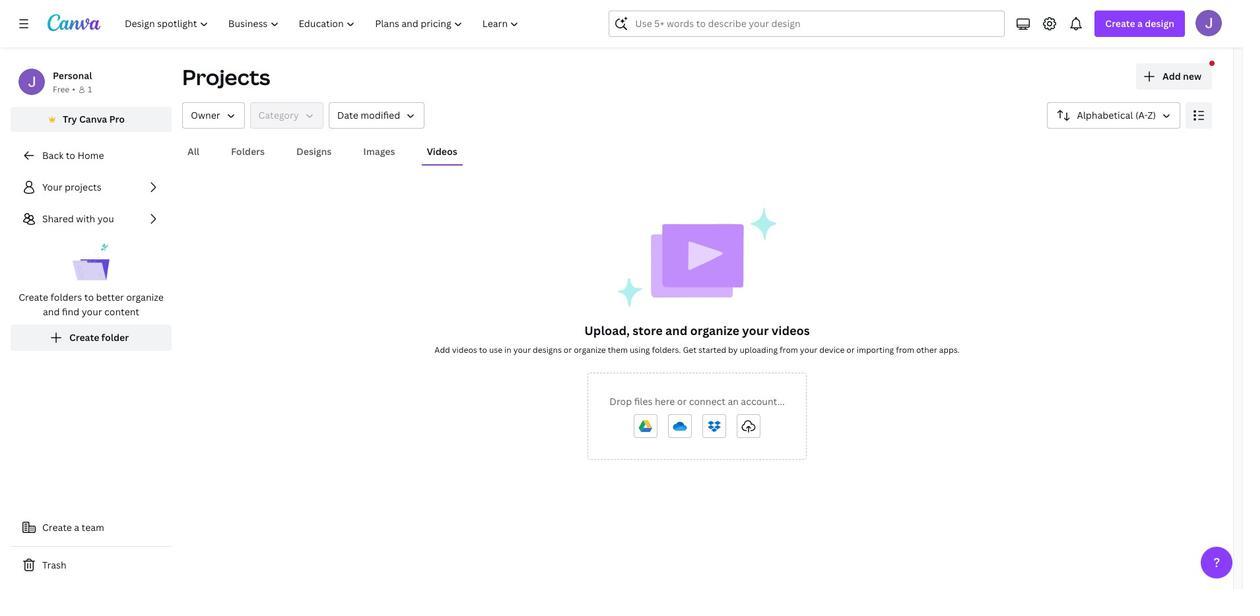Task type: vqa. For each thing, say whether or not it's contained in the screenshot.
Add unlimited content link
no



Task type: locate. For each thing, give the bounding box(es) containing it.
create left team
[[42, 522, 72, 534]]

add left "new"
[[1163, 70, 1181, 83]]

a left team
[[74, 522, 79, 534]]

or right "device"
[[847, 345, 855, 356]]

other
[[916, 345, 937, 356]]

list
[[11, 174, 172, 351]]

0 horizontal spatial from
[[780, 345, 798, 356]]

images button
[[358, 139, 400, 164]]

to inside upload, store and organize your videos add videos to use in your designs or organize them using folders. get started by uploading from your device or importing from other apps.
[[479, 345, 487, 356]]

0 vertical spatial a
[[1137, 17, 1143, 30]]

add
[[1163, 70, 1181, 83], [435, 345, 450, 356]]

images
[[363, 145, 395, 158]]

here
[[655, 395, 675, 408]]

and inside upload, store and organize your videos add videos to use in your designs or organize them using folders. get started by uploading from your device or importing from other apps.
[[666, 323, 687, 339]]

list containing your projects
[[11, 174, 172, 351]]

a inside button
[[74, 522, 79, 534]]

create for create folder
[[69, 331, 99, 344]]

1 vertical spatial add
[[435, 345, 450, 356]]

date
[[337, 109, 358, 121]]

or
[[564, 345, 572, 356], [847, 345, 855, 356], [677, 395, 687, 408]]

videos button
[[422, 139, 463, 164]]

folders
[[231, 145, 265, 158]]

1 from from the left
[[780, 345, 798, 356]]

videos
[[772, 323, 810, 339], [452, 345, 477, 356]]

•
[[72, 84, 75, 95]]

your right 'in'
[[513, 345, 531, 356]]

a inside dropdown button
[[1137, 17, 1143, 30]]

connect
[[689, 395, 726, 408]]

organize
[[126, 291, 164, 304], [690, 323, 739, 339], [574, 345, 606, 356]]

create inside create a design dropdown button
[[1105, 17, 1135, 30]]

1 horizontal spatial or
[[677, 395, 687, 408]]

an
[[728, 395, 739, 408]]

0 vertical spatial add
[[1163, 70, 1181, 83]]

1 horizontal spatial and
[[666, 323, 687, 339]]

importing
[[857, 345, 894, 356]]

add left "use"
[[435, 345, 450, 356]]

a for design
[[1137, 17, 1143, 30]]

2 horizontal spatial organize
[[690, 323, 739, 339]]

try canva pro button
[[11, 107, 172, 132]]

try canva pro
[[63, 113, 125, 125]]

use
[[489, 345, 502, 356]]

1
[[88, 84, 92, 95]]

Sort by button
[[1047, 102, 1180, 129]]

1 vertical spatial and
[[666, 323, 687, 339]]

to right the "back"
[[66, 149, 75, 162]]

folders
[[50, 291, 82, 304]]

a for team
[[74, 522, 79, 534]]

2 vertical spatial to
[[479, 345, 487, 356]]

to left better
[[84, 291, 94, 304]]

1 horizontal spatial from
[[896, 345, 914, 356]]

create inside create a team button
[[42, 522, 72, 534]]

and left find
[[43, 306, 60, 318]]

all
[[187, 145, 199, 158]]

drop files here or connect an account...
[[610, 395, 785, 408]]

Date modified button
[[329, 102, 425, 129]]

create folder button
[[11, 325, 172, 351]]

create inside create folders to better organize and find your content
[[19, 291, 48, 304]]

create down find
[[69, 331, 99, 344]]

create
[[1105, 17, 1135, 30], [19, 291, 48, 304], [69, 331, 99, 344], [42, 522, 72, 534]]

or right here
[[677, 395, 687, 408]]

to
[[66, 149, 75, 162], [84, 291, 94, 304], [479, 345, 487, 356]]

0 vertical spatial videos
[[772, 323, 810, 339]]

add new
[[1163, 70, 1201, 83]]

1 horizontal spatial a
[[1137, 17, 1143, 30]]

2 from from the left
[[896, 345, 914, 356]]

shared
[[42, 213, 74, 225]]

create folder
[[69, 331, 129, 344]]

2 horizontal spatial to
[[479, 345, 487, 356]]

0 horizontal spatial a
[[74, 522, 79, 534]]

a left "design"
[[1137, 17, 1143, 30]]

organize inside create folders to better organize and find your content
[[126, 291, 164, 304]]

create inside "create folder" button
[[69, 331, 99, 344]]

your
[[82, 306, 102, 318], [742, 323, 769, 339], [513, 345, 531, 356], [800, 345, 817, 356]]

uploading
[[740, 345, 778, 356]]

shared with you
[[42, 213, 114, 225]]

create left folders
[[19, 291, 48, 304]]

from
[[780, 345, 798, 356], [896, 345, 914, 356]]

from right uploading
[[780, 345, 798, 356]]

0 vertical spatial organize
[[126, 291, 164, 304]]

create for create folders to better organize and find your content
[[19, 291, 48, 304]]

by
[[728, 345, 738, 356]]

or right designs
[[564, 345, 572, 356]]

and up folders.
[[666, 323, 687, 339]]

1 vertical spatial a
[[74, 522, 79, 534]]

create folders to better organize and find your content
[[19, 291, 164, 318]]

organize up started
[[690, 323, 739, 339]]

1 horizontal spatial add
[[1163, 70, 1181, 83]]

new
[[1183, 70, 1201, 83]]

folders button
[[226, 139, 270, 164]]

to left "use"
[[479, 345, 487, 356]]

your projects
[[42, 181, 101, 193]]

0 horizontal spatial add
[[435, 345, 450, 356]]

organize up content at bottom left
[[126, 291, 164, 304]]

1 vertical spatial videos
[[452, 345, 477, 356]]

with
[[76, 213, 95, 225]]

add inside dropdown button
[[1163, 70, 1181, 83]]

1 horizontal spatial organize
[[574, 345, 606, 356]]

create a design button
[[1095, 11, 1185, 37]]

content
[[104, 306, 139, 318]]

create for create a design
[[1105, 17, 1135, 30]]

videos left "use"
[[452, 345, 477, 356]]

from left other
[[896, 345, 914, 356]]

free
[[53, 84, 69, 95]]

2 vertical spatial organize
[[574, 345, 606, 356]]

0 vertical spatial to
[[66, 149, 75, 162]]

0 vertical spatial and
[[43, 306, 60, 318]]

1 vertical spatial organize
[[690, 323, 739, 339]]

your right find
[[82, 306, 102, 318]]

1 vertical spatial to
[[84, 291, 94, 304]]

1 horizontal spatial to
[[84, 291, 94, 304]]

organize down upload,
[[574, 345, 606, 356]]

videos up uploading
[[772, 323, 810, 339]]

0 horizontal spatial to
[[66, 149, 75, 162]]

None search field
[[609, 11, 1005, 37]]

videos
[[427, 145, 457, 158]]

all button
[[182, 139, 205, 164]]

and
[[43, 306, 60, 318], [666, 323, 687, 339]]

0 horizontal spatial and
[[43, 306, 60, 318]]

create a team button
[[11, 515, 172, 541]]

0 horizontal spatial videos
[[452, 345, 477, 356]]

category
[[258, 109, 299, 121]]

0 horizontal spatial organize
[[126, 291, 164, 304]]

a
[[1137, 17, 1143, 30], [74, 522, 79, 534]]

create left "design"
[[1105, 17, 1135, 30]]



Task type: describe. For each thing, give the bounding box(es) containing it.
Owner button
[[182, 102, 245, 129]]

design
[[1145, 17, 1174, 30]]

0 horizontal spatial or
[[564, 345, 572, 356]]

your projects link
[[11, 174, 172, 201]]

using
[[630, 345, 650, 356]]

store
[[633, 323, 663, 339]]

2 horizontal spatial or
[[847, 345, 855, 356]]

your up uploading
[[742, 323, 769, 339]]

free •
[[53, 84, 75, 95]]

your inside create folders to better organize and find your content
[[82, 306, 102, 318]]

add inside upload, store and organize your videos add videos to use in your designs or organize them using folders. get started by uploading from your device or importing from other apps.
[[435, 345, 450, 356]]

home
[[77, 149, 104, 162]]

pro
[[109, 113, 125, 125]]

add new button
[[1136, 63, 1212, 90]]

projects
[[182, 63, 270, 91]]

designs
[[296, 145, 332, 158]]

alphabetical
[[1077, 109, 1133, 121]]

shared with you link
[[11, 206, 172, 232]]

modified
[[361, 109, 400, 121]]

upload, store and organize your videos add videos to use in your designs or organize them using folders. get started by uploading from your device or importing from other apps.
[[435, 323, 960, 356]]

them
[[608, 345, 628, 356]]

team
[[82, 522, 104, 534]]

your
[[42, 181, 62, 193]]

back to home link
[[11, 143, 172, 169]]

canva
[[79, 113, 107, 125]]

create a team
[[42, 522, 104, 534]]

projects
[[65, 181, 101, 193]]

find
[[62, 306, 79, 318]]

designs button
[[291, 139, 337, 164]]

your left "device"
[[800, 345, 817, 356]]

Category button
[[250, 102, 323, 129]]

personal
[[53, 69, 92, 82]]

better
[[96, 291, 124, 304]]

folders.
[[652, 345, 681, 356]]

in
[[504, 345, 511, 356]]

to inside create folders to better organize and find your content
[[84, 291, 94, 304]]

back
[[42, 149, 64, 162]]

device
[[819, 345, 845, 356]]

trash
[[42, 559, 66, 572]]

apps.
[[939, 345, 960, 356]]

create a design
[[1105, 17, 1174, 30]]

jacob simon image
[[1196, 10, 1222, 36]]

z)
[[1148, 109, 1156, 121]]

top level navigation element
[[116, 11, 530, 37]]

account...
[[741, 395, 785, 408]]

1 horizontal spatial videos
[[772, 323, 810, 339]]

and inside create folders to better organize and find your content
[[43, 306, 60, 318]]

started
[[698, 345, 726, 356]]

try
[[63, 113, 77, 125]]

alphabetical (a-z)
[[1077, 109, 1156, 121]]

drop
[[610, 395, 632, 408]]

designs
[[533, 345, 562, 356]]

Search search field
[[635, 11, 979, 36]]

owner
[[191, 109, 220, 121]]

files
[[634, 395, 653, 408]]

get
[[683, 345, 697, 356]]

folder
[[101, 331, 129, 344]]

create for create a team
[[42, 522, 72, 534]]

upload,
[[584, 323, 630, 339]]

date modified
[[337, 109, 400, 121]]

trash link
[[11, 553, 172, 579]]

you
[[98, 213, 114, 225]]

back to home
[[42, 149, 104, 162]]

(a-
[[1135, 109, 1148, 121]]



